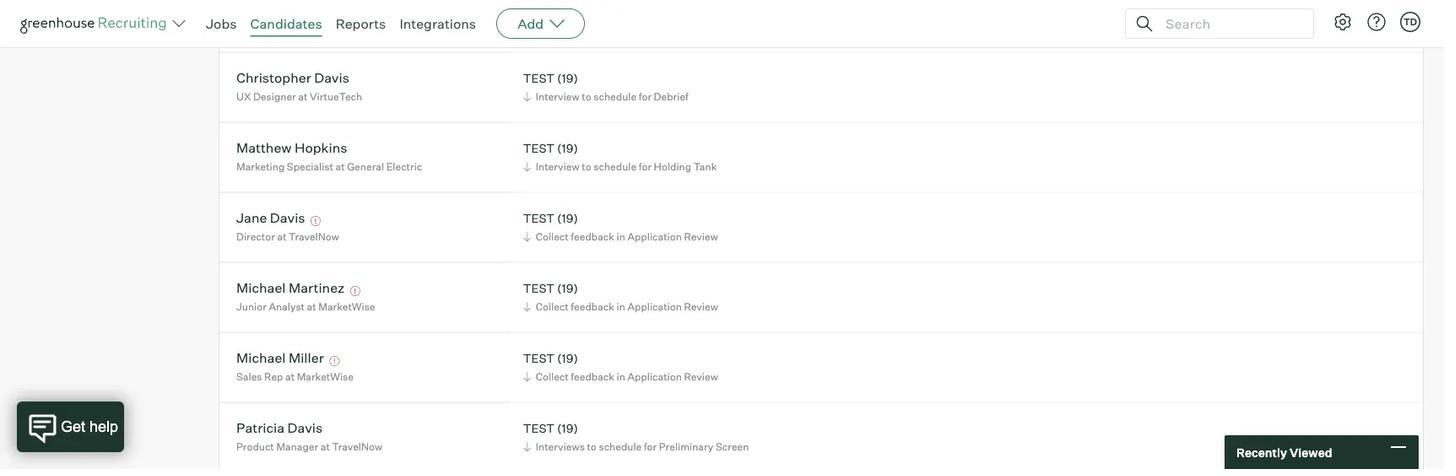 Task type: vqa. For each thing, say whether or not it's contained in the screenshot.


Task type: locate. For each thing, give the bounding box(es) containing it.
0 vertical spatial feedback
[[571, 231, 615, 243]]

viewed
[[1290, 445, 1333, 460]]

2 collect feedback in application review link from the top
[[521, 299, 722, 315]]

be
[[626, 20, 638, 33]]

marketing
[[236, 20, 285, 33], [236, 161, 285, 173]]

3 (19) from the top
[[557, 141, 578, 155]]

application
[[628, 231, 682, 243], [628, 301, 682, 313], [628, 371, 682, 383]]

Search text field
[[1162, 11, 1298, 36]]

for inside the test (19) interview to schedule for holding tank
[[639, 161, 652, 173]]

add
[[518, 15, 544, 32]]

4 test from the top
[[523, 211, 555, 226]]

collect feedback in application review link for michael miller
[[521, 369, 722, 385]]

michael martinez
[[236, 280, 345, 296]]

to left "be"
[[614, 20, 624, 33]]

1 collect feedback in application review link from the top
[[521, 229, 722, 245]]

0 vertical spatial collect
[[536, 231, 569, 243]]

2 vertical spatial review
[[684, 371, 718, 383]]

feedback for davis
[[571, 231, 615, 243]]

greenhouse recruiting image
[[20, 14, 172, 34]]

td button
[[1397, 8, 1424, 35]]

schedule inside test (19) interview to schedule for debrief
[[594, 90, 637, 103]]

application for michael martinez
[[628, 301, 682, 313]]

2 test (19) collect feedback in application review from the top
[[523, 281, 718, 313]]

christopher davis link
[[236, 69, 349, 89]]

2 vertical spatial for
[[644, 441, 657, 453]]

interview to schedule for debrief link
[[521, 89, 693, 105]]

collect feedback in application review link for jane davis
[[521, 229, 722, 245]]

at
[[336, 20, 345, 33], [298, 90, 308, 103], [336, 161, 345, 173], [277, 231, 287, 243], [307, 301, 316, 313], [285, 371, 295, 383], [321, 441, 330, 453]]

0 vertical spatial schedule
[[594, 90, 637, 103]]

3 feedback from the top
[[571, 371, 615, 383]]

home
[[561, 20, 589, 33]]

2 vertical spatial schedule
[[599, 441, 642, 453]]

test inside the test (19) take home test to be sent
[[523, 1, 555, 15]]

at down 'tyler roberts has been in take home test for more than 7 days' icon
[[336, 20, 345, 33]]

davis up director at travelnow
[[270, 209, 305, 226]]

test inside test (19) interview to schedule for debrief
[[523, 71, 555, 85]]

2 (19) from the top
[[557, 71, 578, 85]]

michael inside the "michael martinez" link
[[236, 280, 286, 296]]

collect feedback in application review link
[[521, 229, 722, 245], [521, 299, 722, 315], [521, 369, 722, 385]]

in for jane davis
[[617, 231, 625, 243]]

ux
[[236, 90, 251, 103]]

3 collect from the top
[[536, 371, 569, 383]]

jane davis link
[[236, 209, 305, 229]]

product
[[236, 441, 274, 453]]

3 test from the top
[[523, 141, 555, 155]]

schedule
[[594, 90, 637, 103], [594, 161, 637, 173], [599, 441, 642, 453]]

michael for michael martinez
[[236, 280, 286, 296]]

0 vertical spatial for
[[639, 90, 652, 103]]

to for test (19) interview to schedule for debrief
[[582, 90, 591, 103]]

2 vertical spatial test (19) collect feedback in application review
[[523, 351, 718, 383]]

davis
[[314, 69, 349, 86], [270, 209, 305, 226], [288, 420, 323, 437]]

2 test from the top
[[523, 71, 555, 85]]

0 vertical spatial review
[[684, 231, 718, 243]]

2 vertical spatial application
[[628, 371, 682, 383]]

2 marketing from the top
[[236, 161, 285, 173]]

interview
[[536, 90, 580, 103], [536, 161, 580, 173]]

1 review from the top
[[684, 231, 718, 243]]

interview inside the test (19) interview to schedule for holding tank
[[536, 161, 580, 173]]

general
[[347, 161, 384, 173]]

0 vertical spatial marketing
[[236, 20, 285, 33]]

1 feedback from the top
[[571, 231, 615, 243]]

review
[[684, 231, 718, 243], [684, 301, 718, 313], [684, 371, 718, 383]]

3 test (19) collect feedback in application review from the top
[[523, 351, 718, 383]]

for for hopkins
[[639, 161, 652, 173]]

to inside test (19) interviews to schedule for preliminary screen
[[587, 441, 597, 453]]

5 (19) from the top
[[557, 281, 578, 296]]

debrief
[[654, 90, 689, 103]]

test inside the test (19) interview to schedule for holding tank
[[523, 141, 555, 155]]

0 vertical spatial marketwise
[[318, 301, 375, 313]]

2 vertical spatial collect feedback in application review link
[[521, 369, 722, 385]]

hopkins
[[295, 139, 347, 156]]

3 collect feedback in application review link from the top
[[521, 369, 722, 385]]

1 test (19) collect feedback in application review from the top
[[523, 211, 718, 243]]

screen
[[716, 441, 749, 453]]

1 marketing from the top
[[236, 20, 285, 33]]

candidates
[[250, 15, 322, 32]]

at down christopher davis link
[[298, 90, 308, 103]]

0 vertical spatial application
[[628, 231, 682, 243]]

1 test from the top
[[523, 1, 555, 15]]

schedule right interviews
[[599, 441, 642, 453]]

schedule inside the test (19) interview to schedule for holding tank
[[594, 161, 637, 173]]

for left holding
[[639, 161, 652, 173]]

3 application from the top
[[628, 371, 682, 383]]

1 interview from the top
[[536, 90, 580, 103]]

test (19) take home test to be sent
[[523, 1, 661, 33]]

1 vertical spatial collect feedback in application review link
[[521, 299, 722, 315]]

(19)
[[557, 1, 578, 15], [557, 71, 578, 85], [557, 141, 578, 155], [557, 211, 578, 226], [557, 281, 578, 296], [557, 351, 578, 366], [557, 421, 578, 436]]

4 (19) from the top
[[557, 211, 578, 226]]

collect for michael miller
[[536, 371, 569, 383]]

at left the general
[[336, 161, 345, 173]]

travelnow
[[289, 231, 339, 243], [332, 441, 383, 453]]

1 vertical spatial schedule
[[594, 161, 637, 173]]

test (19) collect feedback in application review for jane davis
[[523, 211, 718, 243]]

to inside test (19) interview to schedule for debrief
[[582, 90, 591, 103]]

1 vertical spatial michael
[[236, 350, 286, 367]]

marketwise for miller
[[297, 371, 354, 383]]

2 vertical spatial davis
[[288, 420, 323, 437]]

(19) inside test (19) interviews to schedule for preliminary screen
[[557, 421, 578, 436]]

holding
[[654, 161, 691, 173]]

0 vertical spatial travelnow
[[289, 231, 339, 243]]

6 test from the top
[[523, 351, 555, 366]]

1 vertical spatial marketing
[[236, 161, 285, 173]]

travelnow right manager
[[332, 441, 383, 453]]

test (19) interview to schedule for holding tank
[[523, 141, 717, 173]]

marketwise for martinez
[[318, 301, 375, 313]]

specialist inside matthew hopkins marketing specialist at general electric
[[287, 161, 333, 173]]

add button
[[496, 8, 585, 39]]

2 vertical spatial in
[[617, 371, 625, 383]]

2 specialist from the top
[[287, 161, 333, 173]]

1 vertical spatial travelnow
[[332, 441, 383, 453]]

1 vertical spatial for
[[639, 161, 652, 173]]

2 michael from the top
[[236, 350, 286, 367]]

integrations
[[400, 15, 476, 32]]

davis up virtuetech
[[314, 69, 349, 86]]

michael miller has been in application review for more than 5 days image
[[327, 356, 342, 367]]

test (19) interviews to schedule for preliminary screen
[[523, 421, 749, 453]]

test (19) collect feedback in application review for michael martinez
[[523, 281, 718, 313]]

1 vertical spatial test (19) collect feedback in application review
[[523, 281, 718, 313]]

(19) for junior analyst at marketwise
[[557, 281, 578, 296]]

reports
[[336, 15, 386, 32]]

interview inside test (19) interview to schedule for debrief
[[536, 90, 580, 103]]

test for sales rep at marketwise
[[523, 351, 555, 366]]

2 feedback from the top
[[571, 301, 615, 313]]

2 in from the top
[[617, 301, 625, 313]]

1 (19) from the top
[[557, 1, 578, 15]]

1 michael from the top
[[236, 280, 286, 296]]

to for test (19) interviews to schedule for preliminary screen
[[587, 441, 597, 453]]

at down martinez
[[307, 301, 316, 313]]

test (19) collect feedback in application review for michael miller
[[523, 351, 718, 383]]

travelnow down jane davis has been in application review for more than 5 days image
[[289, 231, 339, 243]]

0 vertical spatial in
[[617, 231, 625, 243]]

1 application from the top
[[628, 231, 682, 243]]

test
[[523, 1, 555, 15], [523, 71, 555, 85], [523, 141, 555, 155], [523, 211, 555, 226], [523, 281, 555, 296], [523, 351, 555, 366], [523, 421, 555, 436]]

3 review from the top
[[684, 371, 718, 383]]

0 vertical spatial davis
[[314, 69, 349, 86]]

to right interviews
[[587, 441, 597, 453]]

davis inside the 'christopher davis ux designer at virtuetech'
[[314, 69, 349, 86]]

director at travelnow
[[236, 231, 339, 243]]

0 vertical spatial interview
[[536, 90, 580, 103]]

to inside the test (19) interview to schedule for holding tank
[[582, 161, 591, 173]]

michael up sales
[[236, 350, 286, 367]]

test for marketing specialist at general electric
[[523, 141, 555, 155]]

0 vertical spatial test (19) collect feedback in application review
[[523, 211, 718, 243]]

in
[[617, 231, 625, 243], [617, 301, 625, 313], [617, 371, 625, 383]]

schedule left debrief
[[594, 90, 637, 103]]

jobs link
[[206, 15, 237, 32]]

marketwise down michael martinez has been in application review for more than 5 days 'image'
[[318, 301, 375, 313]]

1 collect from the top
[[536, 231, 569, 243]]

to down interview to schedule for debrief link
[[582, 161, 591, 173]]

2 application from the top
[[628, 301, 682, 313]]

martinez
[[289, 280, 345, 296]]

0 vertical spatial michael
[[236, 280, 286, 296]]

rep
[[264, 371, 283, 383]]

6 (19) from the top
[[557, 351, 578, 366]]

7 test from the top
[[523, 421, 555, 436]]

td
[[1404, 16, 1417, 27]]

1 vertical spatial in
[[617, 301, 625, 313]]

0 vertical spatial collect feedback in application review link
[[521, 229, 722, 245]]

marketwise
[[318, 301, 375, 313], [297, 371, 354, 383]]

michael inside michael miller link
[[236, 350, 286, 367]]

to
[[614, 20, 624, 33], [582, 90, 591, 103], [582, 161, 591, 173], [587, 441, 597, 453]]

5 test from the top
[[523, 281, 555, 296]]

7 (19) from the top
[[557, 421, 578, 436]]

1 vertical spatial davis
[[270, 209, 305, 226]]

schedule left holding
[[594, 161, 637, 173]]

1 vertical spatial interview
[[536, 161, 580, 173]]

test
[[592, 20, 612, 33]]

td button
[[1400, 12, 1421, 32]]

review for michael miller
[[684, 371, 718, 383]]

0 vertical spatial specialist
[[287, 20, 333, 33]]

test (19) collect feedback in application review
[[523, 211, 718, 243], [523, 281, 718, 313], [523, 351, 718, 383]]

to up the test (19) interview to schedule for holding tank
[[582, 90, 591, 103]]

specialist down 'tyler roberts has been in take home test for more than 7 days' icon
[[287, 20, 333, 33]]

test (19) interview to schedule for debrief
[[523, 71, 689, 103]]

specialist
[[287, 20, 333, 33], [287, 161, 333, 173]]

in for michael miller
[[617, 371, 625, 383]]

1 vertical spatial application
[[628, 301, 682, 313]]

(19) inside the test (19) interview to schedule for holding tank
[[557, 141, 578, 155]]

2 interview from the top
[[536, 161, 580, 173]]

for left preliminary
[[644, 441, 657, 453]]

1 vertical spatial feedback
[[571, 301, 615, 313]]

for
[[639, 90, 652, 103], [639, 161, 652, 173], [644, 441, 657, 453]]

michael for michael miller
[[236, 350, 286, 367]]

collect
[[536, 231, 569, 243], [536, 301, 569, 313], [536, 371, 569, 383]]

1 vertical spatial review
[[684, 301, 718, 313]]

at right manager
[[321, 441, 330, 453]]

2 review from the top
[[684, 301, 718, 313]]

3 in from the top
[[617, 371, 625, 383]]

for left debrief
[[639, 90, 652, 103]]

specialist down hopkins
[[287, 161, 333, 173]]

1 in from the top
[[617, 231, 625, 243]]

1 vertical spatial collect
[[536, 301, 569, 313]]

marketwise down the michael miller has been in application review for more than 5 days icon
[[297, 371, 354, 383]]

marketing specialist at oracle
[[236, 20, 378, 33]]

michael
[[236, 280, 286, 296], [236, 350, 286, 367]]

(19) inside the test (19) take home test to be sent
[[557, 1, 578, 15]]

1 vertical spatial specialist
[[287, 161, 333, 173]]

1 vertical spatial marketwise
[[297, 371, 354, 383]]

(19) inside test (19) interview to schedule for debrief
[[557, 71, 578, 85]]

davis inside patricia davis product manager at travelnow
[[288, 420, 323, 437]]

feedback
[[571, 231, 615, 243], [571, 301, 615, 313], [571, 371, 615, 383]]

2 vertical spatial feedback
[[571, 371, 615, 383]]

michael up the junior
[[236, 280, 286, 296]]

in for michael martinez
[[617, 301, 625, 313]]

2 vertical spatial collect
[[536, 371, 569, 383]]

2 collect from the top
[[536, 301, 569, 313]]

davis up manager
[[288, 420, 323, 437]]

jobs
[[206, 15, 237, 32]]

(19) for ux designer at virtuetech
[[557, 71, 578, 85]]

patricia davis product manager at travelnow
[[236, 420, 383, 453]]

interview for matthew hopkins
[[536, 161, 580, 173]]

for inside test (19) interview to schedule for debrief
[[639, 90, 652, 103]]

jane
[[236, 209, 267, 226]]



Task type: describe. For each thing, give the bounding box(es) containing it.
candidates link
[[250, 15, 322, 32]]

(19) for director at travelnow
[[557, 211, 578, 226]]

designer
[[253, 90, 296, 103]]

collect for michael martinez
[[536, 301, 569, 313]]

sales rep at marketwise
[[236, 371, 354, 383]]

test for director at travelnow
[[523, 211, 555, 226]]

junior
[[236, 301, 267, 313]]

at inside patricia davis product manager at travelnow
[[321, 441, 330, 453]]

michael miller
[[236, 350, 324, 367]]

recently viewed
[[1237, 445, 1333, 460]]

configure image
[[1333, 12, 1353, 32]]

at inside matthew hopkins marketing specialist at general electric
[[336, 161, 345, 173]]

tyler roberts has been in take home test for more than 7 days image
[[324, 6, 340, 16]]

analyst
[[269, 301, 305, 313]]

(19) for marketing specialist at general electric
[[557, 141, 578, 155]]

test for marketing specialist at oracle
[[523, 1, 555, 15]]

collect for jane davis
[[536, 231, 569, 243]]

davis for patricia
[[288, 420, 323, 437]]

1 specialist from the top
[[287, 20, 333, 33]]

application for michael miller
[[628, 371, 682, 383]]

virtuetech
[[310, 90, 362, 103]]

preliminary
[[659, 441, 714, 453]]

christopher davis ux designer at virtuetech
[[236, 69, 362, 103]]

sent
[[640, 20, 661, 33]]

interviews to schedule for preliminary screen link
[[521, 439, 753, 455]]

patricia davis link
[[236, 420, 323, 439]]

test for ux designer at virtuetech
[[523, 71, 555, 85]]

sales
[[236, 371, 262, 383]]

davis for jane
[[270, 209, 305, 226]]

manager
[[276, 441, 318, 453]]

take home test to be sent link
[[521, 19, 665, 35]]

at right rep
[[285, 371, 295, 383]]

marketing inside matthew hopkins marketing specialist at general electric
[[236, 161, 285, 173]]

for inside test (19) interviews to schedule for preliminary screen
[[644, 441, 657, 453]]

(19) for marketing specialist at oracle
[[557, 1, 578, 15]]

jane davis
[[236, 209, 305, 226]]

feedback for martinez
[[571, 301, 615, 313]]

at down jane davis link
[[277, 231, 287, 243]]

matthew hopkins link
[[236, 139, 347, 159]]

michael martinez link
[[236, 280, 345, 299]]

christopher
[[236, 69, 311, 86]]

interviews
[[536, 441, 585, 453]]

take
[[536, 20, 559, 33]]

interview for christopher davis
[[536, 90, 580, 103]]

test inside test (19) interviews to schedule for preliminary screen
[[523, 421, 555, 436]]

michael miller link
[[236, 350, 324, 369]]

patricia
[[236, 420, 285, 437]]

at inside the 'christopher davis ux designer at virtuetech'
[[298, 90, 308, 103]]

schedule for davis
[[594, 90, 637, 103]]

electric
[[386, 161, 422, 173]]

davis for christopher
[[314, 69, 349, 86]]

recently
[[1237, 445, 1287, 460]]

(19) for sales rep at marketwise
[[557, 351, 578, 366]]

matthew hopkins marketing specialist at general electric
[[236, 139, 422, 173]]

to for test (19) interview to schedule for holding tank
[[582, 161, 591, 173]]

junior analyst at marketwise
[[236, 301, 375, 313]]

review for jane davis
[[684, 231, 718, 243]]

travelnow inside patricia davis product manager at travelnow
[[332, 441, 383, 453]]

for for davis
[[639, 90, 652, 103]]

schedule for hopkins
[[594, 161, 637, 173]]

integrations link
[[400, 15, 476, 32]]

to inside the test (19) take home test to be sent
[[614, 20, 624, 33]]

reports link
[[336, 15, 386, 32]]

interview to schedule for holding tank link
[[521, 159, 721, 175]]

tank
[[694, 161, 717, 173]]

schedule inside test (19) interviews to schedule for preliminary screen
[[599, 441, 642, 453]]

jane davis has been in application review for more than 5 days image
[[308, 216, 323, 226]]

review for michael martinez
[[684, 301, 718, 313]]

miller
[[289, 350, 324, 367]]

matthew
[[236, 139, 292, 156]]

collect feedback in application review link for michael martinez
[[521, 299, 722, 315]]

director
[[236, 231, 275, 243]]

michael martinez has been in application review for more than 5 days image
[[348, 286, 363, 296]]

test for junior analyst at marketwise
[[523, 281, 555, 296]]

application for jane davis
[[628, 231, 682, 243]]

feedback for miller
[[571, 371, 615, 383]]

oracle
[[347, 20, 378, 33]]



